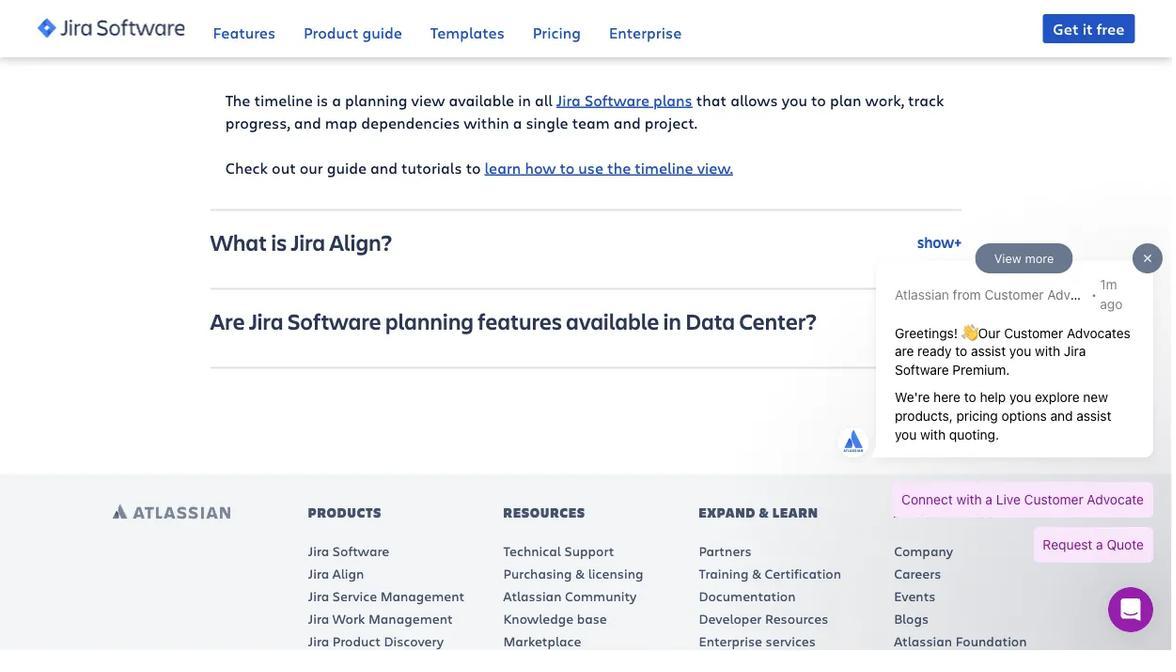 Task type: vqa. For each thing, say whether or not it's contained in the screenshot.
dependencies
yes



Task type: locate. For each thing, give the bounding box(es) containing it.
base
[[577, 611, 607, 629]]

guide right our
[[327, 158, 367, 178]]

jira left align?
[[291, 227, 326, 257]]

enterprise services link
[[699, 633, 816, 651]]

what
[[211, 5, 267, 35], [211, 227, 267, 257]]

all
[[535, 90, 553, 110]]

the right use
[[608, 158, 631, 178]]

atlassian right about in the bottom of the page
[[945, 504, 1021, 522]]

1 vertical spatial available
[[567, 306, 660, 336]]

1 horizontal spatial and
[[371, 158, 398, 178]]

enterprise up the jira software plans link
[[609, 22, 682, 42]]

progress,
[[226, 113, 290, 133]]

1 what from the top
[[211, 5, 267, 35]]

1 horizontal spatial resources
[[766, 611, 829, 629]]

1 show+ from the top
[[918, 232, 962, 252]]

guide
[[363, 22, 402, 42], [327, 158, 367, 178]]

0 vertical spatial resources
[[504, 504, 586, 522]]

1 horizontal spatial enterprise
[[699, 633, 763, 651]]

within
[[464, 113, 509, 133]]

software up team in the top of the page
[[585, 90, 650, 110]]

to right you
[[812, 90, 827, 110]]

0 vertical spatial a
[[332, 90, 341, 110]]

0 horizontal spatial resources
[[504, 504, 586, 522]]

company careers events blogs atlassian foundation
[[895, 543, 1028, 651]]

software
[[585, 90, 650, 110], [288, 306, 382, 336], [333, 543, 390, 561]]

resources
[[504, 504, 586, 522], [766, 611, 829, 629]]

partners
[[699, 543, 752, 561]]

single
[[526, 113, 569, 133]]

0 horizontal spatial the
[[291, 5, 325, 35]]

the
[[291, 5, 325, 35], [608, 158, 631, 178]]

1 horizontal spatial the
[[608, 158, 631, 178]]

are
[[211, 306, 245, 336]]

in left all
[[518, 90, 531, 110]]

to left use
[[560, 158, 575, 178]]

planning left features
[[386, 306, 474, 336]]

1 vertical spatial a
[[513, 113, 522, 133]]

1 vertical spatial what
[[211, 227, 267, 257]]

1 horizontal spatial in
[[518, 90, 531, 110]]

expand
[[699, 504, 756, 522]]

available right features
[[567, 306, 660, 336]]

planning
[[345, 90, 408, 110], [386, 306, 474, 336]]

atlassian down blogs link on the right of the page
[[895, 633, 953, 651]]

foundation
[[956, 633, 1028, 651]]

jira left align
[[308, 566, 330, 583]]

jira
[[438, 5, 472, 35], [557, 90, 581, 110], [291, 227, 326, 257], [249, 306, 284, 336], [308, 543, 330, 561], [308, 566, 330, 583], [308, 588, 330, 606], [308, 611, 330, 629], [308, 633, 330, 651]]

2 horizontal spatial to
[[812, 90, 827, 110]]

expand & learn
[[699, 504, 819, 522]]

a up map
[[332, 90, 341, 110]]

0 vertical spatial atlassian
[[945, 504, 1021, 522]]

enterprise
[[609, 22, 682, 42], [699, 633, 763, 651]]

is up map
[[317, 90, 329, 110]]

blogs
[[895, 611, 929, 629]]

0 vertical spatial show+
[[918, 232, 962, 252]]

learn
[[773, 504, 819, 522]]

what up the the
[[211, 5, 267, 35]]

1 horizontal spatial to
[[560, 158, 575, 178]]

what is jira align?
[[211, 227, 397, 257]]

0 vertical spatial software
[[585, 90, 650, 110]]

product down the work
[[333, 633, 381, 651]]

1 vertical spatial atlassian
[[504, 588, 562, 606]]

1 horizontal spatial a
[[513, 113, 522, 133]]

& down support
[[576, 566, 585, 583]]

in
[[416, 5, 434, 35], [518, 90, 531, 110], [664, 306, 682, 336]]

atlassian foundation link
[[895, 633, 1028, 651]]

atlassian inside technical support purchasing & licensing atlassian community knowledge base marketplace
[[504, 588, 562, 606]]

the right features link at the top left of the page
[[291, 5, 325, 35]]

0 horizontal spatial timeline
[[254, 90, 313, 110]]

2 vertical spatial software
[[333, 543, 390, 561]]

2 vertical spatial in
[[664, 306, 682, 336]]

jira left software?
[[438, 5, 472, 35]]

0 horizontal spatial available
[[449, 90, 515, 110]]

0 vertical spatial is
[[271, 5, 287, 35]]

technical support link
[[504, 543, 615, 561]]

enterprise inside partners training & certification documentation developer resources enterprise services
[[699, 633, 763, 651]]

show+ for what is jira align?
[[918, 232, 962, 252]]

atlassian inside company careers events blogs atlassian foundation
[[895, 633, 953, 651]]

blogs link
[[895, 611, 929, 629]]

0 vertical spatial timeline
[[329, 5, 412, 35]]

1 vertical spatial guide
[[327, 158, 367, 178]]

0 horizontal spatial a
[[332, 90, 341, 110]]

product inside product guide link
[[304, 22, 359, 42]]

the
[[226, 90, 251, 110]]

software down align?
[[288, 306, 382, 336]]

what for what is the timeline in jira software?
[[211, 5, 267, 35]]

is left product guide link
[[271, 5, 287, 35]]

work
[[333, 611, 366, 629]]

1 vertical spatial dialog
[[1109, 588, 1154, 633]]

2 show+ from the top
[[918, 311, 962, 331]]

resources inside partners training & certification documentation developer resources enterprise services
[[766, 611, 829, 629]]

features
[[213, 22, 276, 42]]

marketplace link
[[504, 633, 582, 651]]

marketplace
[[504, 633, 582, 651]]

0 vertical spatial the
[[291, 5, 325, 35]]

to left learn
[[466, 158, 481, 178]]

discovery
[[384, 633, 444, 651]]

&
[[760, 504, 770, 522], [576, 566, 585, 583], [752, 566, 762, 583]]

0 vertical spatial product
[[304, 22, 359, 42]]

0 vertical spatial what
[[211, 5, 267, 35]]

purchasing & licensing link
[[504, 566, 644, 583]]

community
[[565, 588, 637, 606]]

0 vertical spatial in
[[416, 5, 434, 35]]

support
[[565, 543, 615, 561]]

product right features
[[304, 22, 359, 42]]

to
[[812, 90, 827, 110], [466, 158, 481, 178], [560, 158, 575, 178]]

is
[[271, 5, 287, 35], [317, 90, 329, 110], [271, 227, 287, 257]]

enterprise link
[[609, 0, 682, 57]]

0 vertical spatial dialog
[[825, 240, 1164, 582]]

events link
[[895, 588, 936, 606]]

0 horizontal spatial enterprise
[[609, 22, 682, 42]]

product guide link
[[304, 0, 402, 57]]

templates link
[[431, 0, 505, 57]]

jira service management link
[[308, 588, 465, 606]]

technical support purchasing & licensing atlassian community knowledge base marketplace
[[504, 543, 644, 651]]

guide left templates
[[363, 22, 402, 42]]

available up within
[[449, 90, 515, 110]]

& up documentation link
[[752, 566, 762, 583]]

jira software link
[[308, 543, 390, 561]]

is down out
[[271, 227, 287, 257]]

resources up technical
[[504, 504, 586, 522]]

1 vertical spatial enterprise
[[699, 633, 763, 651]]

a left single
[[513, 113, 522, 133]]

company link
[[895, 543, 954, 561]]

0 horizontal spatial and
[[294, 113, 322, 133]]

atlassian community link
[[504, 588, 637, 606]]

2 vertical spatial is
[[271, 227, 287, 257]]

team
[[573, 113, 610, 133]]

& inside technical support purchasing & licensing atlassian community knowledge base marketplace
[[576, 566, 585, 583]]

0 vertical spatial planning
[[345, 90, 408, 110]]

1 vertical spatial timeline
[[254, 90, 313, 110]]

in left data
[[664, 306, 682, 336]]

1 vertical spatial resources
[[766, 611, 829, 629]]

atlassian
[[945, 504, 1021, 522], [504, 588, 562, 606], [895, 633, 953, 651]]

resources up services
[[766, 611, 829, 629]]

1 horizontal spatial available
[[567, 306, 660, 336]]

software up align
[[333, 543, 390, 561]]

1 vertical spatial show+
[[918, 311, 962, 331]]

and left tutorials
[[371, 158, 398, 178]]

in right product guide link
[[416, 5, 434, 35]]

is for jira
[[271, 227, 287, 257]]

dialog
[[825, 240, 1164, 582], [1109, 588, 1154, 633]]

1 vertical spatial planning
[[386, 306, 474, 336]]

align?
[[330, 227, 393, 257]]

2 vertical spatial atlassian
[[895, 633, 953, 651]]

2 vertical spatial timeline
[[635, 158, 694, 178]]

features link
[[213, 0, 276, 57]]

documentation link
[[699, 588, 796, 606]]

and
[[294, 113, 322, 133], [614, 113, 641, 133], [371, 158, 398, 178]]

and left map
[[294, 113, 322, 133]]

jira product discovery link
[[308, 633, 444, 651]]

how
[[525, 158, 556, 178]]

what down check
[[211, 227, 267, 257]]

atlassian down purchasing
[[504, 588, 562, 606]]

and down the jira software plans link
[[614, 113, 641, 133]]

licensing
[[589, 566, 644, 583]]

management
[[381, 588, 465, 606], [369, 611, 453, 629]]

0 vertical spatial management
[[381, 588, 465, 606]]

show+
[[918, 232, 962, 252], [918, 311, 962, 331]]

1 vertical spatial product
[[333, 633, 381, 651]]

& left learn
[[760, 504, 770, 522]]

tutorials
[[402, 158, 462, 178]]

planning up the dependencies
[[345, 90, 408, 110]]

2 what from the top
[[211, 227, 267, 257]]

enterprise down 'developer' in the bottom of the page
[[699, 633, 763, 651]]

center?
[[740, 306, 817, 336]]

products
[[308, 504, 382, 522]]



Task type: describe. For each thing, give the bounding box(es) containing it.
1 vertical spatial the
[[608, 158, 631, 178]]

dependencies
[[361, 113, 460, 133]]

1 vertical spatial in
[[518, 90, 531, 110]]

jira down jira align link
[[308, 588, 330, 606]]

1 horizontal spatial timeline
[[329, 5, 412, 35]]

certification
[[765, 566, 842, 583]]

is for the
[[271, 5, 287, 35]]

1 vertical spatial software
[[288, 306, 382, 336]]

track
[[909, 90, 945, 110]]

0 vertical spatial guide
[[363, 22, 402, 42]]

that allows you to plan work, track progress, and map dependencies within a single team and project.
[[226, 90, 945, 133]]

jira right all
[[557, 90, 581, 110]]

purchasing
[[504, 566, 572, 583]]

training & certification link
[[699, 566, 842, 583]]

pricing
[[533, 22, 581, 42]]

training
[[699, 566, 749, 583]]

product guide
[[304, 22, 402, 42]]

templates
[[431, 22, 505, 42]]

software inside the jira software jira align jira service management jira work management jira product discovery
[[333, 543, 390, 561]]

you
[[782, 90, 808, 110]]

are jira software planning features available in data center?
[[211, 306, 817, 336]]

1 vertical spatial is
[[317, 90, 329, 110]]

get
[[1054, 18, 1080, 39]]

company
[[895, 543, 954, 561]]

it
[[1083, 18, 1094, 39]]

about
[[895, 504, 942, 522]]

service
[[333, 588, 377, 606]]

plan
[[831, 90, 862, 110]]

allows
[[731, 90, 779, 110]]

check out our guide and tutorials to learn how to use the timeline view.
[[226, 158, 734, 178]]

0 vertical spatial enterprise
[[609, 22, 682, 42]]

work,
[[866, 90, 905, 110]]

0 horizontal spatial to
[[466, 158, 481, 178]]

jira left the work
[[308, 611, 330, 629]]

plans
[[654, 90, 693, 110]]

data
[[686, 306, 736, 336]]

software?
[[476, 5, 581, 35]]

align
[[333, 566, 364, 583]]

jira right are
[[249, 306, 284, 336]]

features
[[478, 306, 563, 336]]

use
[[579, 158, 604, 178]]

jira up jira align link
[[308, 543, 330, 561]]

our
[[300, 158, 323, 178]]

the timeline is a planning view available in all jira software plans
[[226, 90, 693, 110]]

get it free
[[1054, 18, 1125, 39]]

check
[[226, 158, 268, 178]]

jira work management link
[[308, 611, 453, 629]]

1 vertical spatial management
[[369, 611, 453, 629]]

jira down 'jira work management' link
[[308, 633, 330, 651]]

pricing link
[[533, 0, 581, 57]]

knowledge
[[504, 611, 574, 629]]

2 horizontal spatial in
[[664, 306, 682, 336]]

careers link
[[895, 566, 942, 583]]

what is the timeline in jira software? link
[[211, 0, 962, 51]]

partners training & certification documentation developer resources enterprise services
[[699, 543, 842, 651]]

0 horizontal spatial in
[[416, 5, 434, 35]]

0 vertical spatial available
[[449, 90, 515, 110]]

technical
[[504, 543, 561, 561]]

knowledge base link
[[504, 611, 607, 629]]

what for what is jira align?
[[211, 227, 267, 257]]

show+ for are jira software planning features available in data center?
[[918, 311, 962, 331]]

jira software jira align jira service management jira work management jira product discovery
[[308, 543, 465, 651]]

services
[[766, 633, 816, 651]]

events
[[895, 588, 936, 606]]

to inside that allows you to plan work, track progress, and map dependencies within a single team and project.
[[812, 90, 827, 110]]

learn how to use the timeline view. link
[[485, 158, 734, 178]]

2 horizontal spatial and
[[614, 113, 641, 133]]

developer resources link
[[699, 611, 829, 629]]

project.
[[645, 113, 698, 133]]

learn
[[485, 158, 521, 178]]

what is the timeline in jira software?
[[211, 5, 581, 35]]

jira align link
[[308, 566, 364, 583]]

view.
[[698, 158, 734, 178]]

careers
[[895, 566, 942, 583]]

view
[[412, 90, 445, 110]]

product inside the jira software jira align jira service management jira work management jira product discovery
[[333, 633, 381, 651]]

2 horizontal spatial timeline
[[635, 158, 694, 178]]

out
[[272, 158, 296, 178]]

documentation
[[699, 588, 796, 606]]

a inside that allows you to plan work, track progress, and map dependencies within a single team and project.
[[513, 113, 522, 133]]

about atlassian
[[895, 504, 1021, 522]]

partners link
[[699, 543, 752, 561]]

free
[[1097, 18, 1125, 39]]

that
[[697, 90, 727, 110]]

get it free link
[[1043, 14, 1136, 43]]

map
[[325, 113, 358, 133]]

developer
[[699, 611, 762, 629]]

& inside partners training & certification documentation developer resources enterprise services
[[752, 566, 762, 583]]



